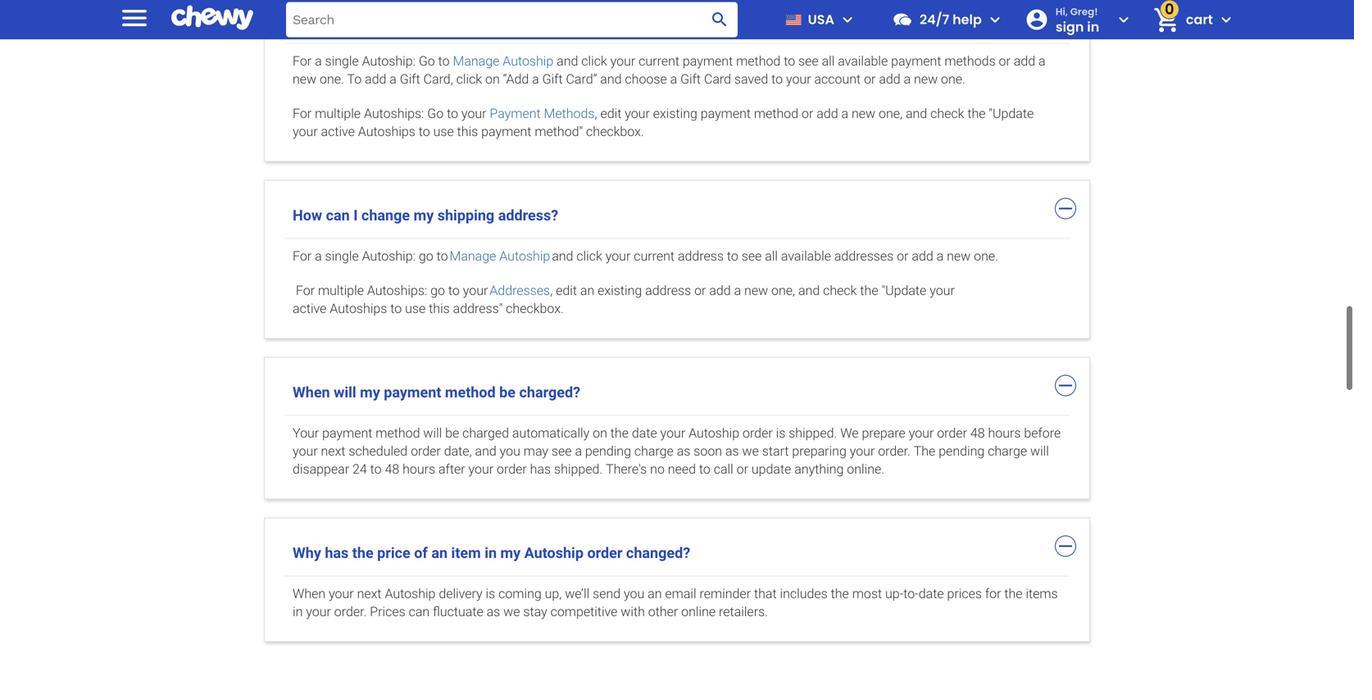 Task type: describe. For each thing, give the bounding box(es) containing it.
check for , edit your existing payment method or add a new one, and check the "update your active autoships to use this payment method" checkbox.
[[931, 106, 965, 121]]

method for or
[[754, 106, 799, 121]]

sign
[[1056, 17, 1085, 36]]

card
[[704, 71, 732, 87]]

usa button
[[779, 0, 858, 39]]

or inside , edit your existing payment method or add a new one, and check the "update your active autoships to use this payment method" checkbox.
[[802, 106, 814, 121]]

single for for a single autoship: go to manage autoship
[[325, 53, 359, 69]]

multiple for autoships
[[318, 283, 364, 298]]

method inside your payment method will be charged automatically on the date your autoship order is shipped. we prepare your order 48 hours before your next scheduled order date, and you may see a pending charge as soon as we start preparing your order.
[[376, 426, 420, 441]]

menu image
[[118, 1, 151, 34]]

pending inside your payment method will be charged automatically on the date your autoship order is shipped. we prepare your order 48 hours before your next scheduled order date, and you may see a pending charge as soon as we start preparing your order.
[[585, 444, 631, 459]]

autoships to use this address" checkbox.
[[330, 301, 564, 317]]

to inside and click your current payment method to see all available payment methods or add a new one. t
[[784, 53, 796, 69]]

prices
[[948, 586, 982, 602]]

there's
[[606, 462, 647, 477]]

to down the soon
[[699, 462, 711, 477]]

menu image
[[838, 10, 858, 30]]

method?
[[499, 12, 557, 29]]

payment methods
[[490, 106, 595, 121]]

up,
[[545, 586, 562, 602]]

2 gift from the left
[[543, 71, 563, 87]]

order right prepare
[[938, 426, 968, 441]]

1 horizontal spatial in
[[485, 545, 497, 562]]

he
[[922, 444, 936, 459]]

48 inside he pending charge will disappear 24 to 48 hours
[[385, 462, 400, 477]]

for multiple autoships : go to your addresses
[[296, 283, 550, 298]]

my left shipping
[[414, 207, 434, 224]]

order down may
[[497, 462, 527, 477]]

autoship up prices
[[385, 586, 436, 602]]

anything
[[795, 462, 844, 477]]

why has the price of an item in my autoship order changed?
[[293, 545, 691, 562]]

and click your current address to see all available addresses or add a new one.
[[550, 248, 1000, 264]]

usa
[[808, 10, 835, 29]]

"update for , edit an existing address or add a new one, and check the "update your active
[[882, 283, 927, 298]]

new inside , edit your existing payment method or add a new one, and check the "update your active autoships to use this payment method" checkbox.
[[852, 106, 876, 121]]

0 vertical spatial go
[[419, 248, 434, 264]]

delivery
[[439, 586, 483, 602]]

your payment method will be charged automatically on the date your autoship order is shipped. we prepare your order 48 hours before your next scheduled order date, and you may see a pending charge as soon as we start preparing your order.
[[293, 426, 1061, 459]]

24/7 help link
[[886, 0, 982, 39]]

chewy home image
[[171, 0, 253, 36]]

hours inside your payment method will be charged automatically on the date your autoship order is shipped. we prepare your order 48 hours before your next scheduled order date, and you may see a pending charge as soon as we start preparing your order.
[[989, 426, 1021, 441]]

24/7
[[920, 10, 950, 29]]

or inside the , edit an existing address or add a new one, and check the "update your active
[[695, 283, 706, 298]]

payment inside your payment method will be charged automatically on the date your autoship order is shipped. we prepare your order 48 hours before your next scheduled order date, and you may see a pending charge as soon as we start preparing your order.
[[322, 426, 373, 441]]

autoships:
[[364, 106, 424, 121]]

cart
[[1187, 10, 1214, 29]]

, for an
[[550, 283, 553, 298]]

one. inside and click your current payment method to see all available payment methods or add a new one. t
[[320, 71, 344, 87]]

for for for multiple autoships : go to your addresses
[[296, 283, 315, 298]]

existing payment
[[653, 106, 751, 121]]

items
[[1026, 586, 1059, 602]]

this inside , edit your existing payment method or add a new one, and check the "update your active autoships to use this payment method" checkbox.
[[457, 124, 478, 139]]

0 vertical spatial has
[[530, 462, 551, 477]]

how for how can i change my payment method?
[[293, 12, 322, 29]]

send
[[593, 586, 621, 602]]

addresses
[[835, 248, 894, 264]]

after
[[439, 462, 466, 477]]

to right saved
[[772, 71, 783, 87]]

can for how can i change my payment method?
[[326, 12, 350, 29]]

how can i change my shipping address?
[[293, 207, 559, 224]]

payment inside , edit your existing payment method or add a new one, and check the "update your active autoships to use this payment method" checkbox.
[[482, 124, 532, 139]]

submit search image
[[710, 10, 730, 30]]

addresses
[[490, 283, 550, 298]]

address for or
[[646, 283, 692, 298]]

3 gift from the left
[[681, 71, 701, 87]]

cart link
[[1147, 0, 1214, 39]]

shipping
[[438, 207, 495, 224]]

autoship : go to
[[362, 248, 450, 264]]

manage inside 'how can i change my payment method?' element
[[453, 53, 500, 69]]

update
[[752, 462, 792, 477]]

soon
[[694, 444, 723, 459]]

my up for a single autoship: go to manage autoship
[[414, 12, 434, 29]]

new inside and click your current payment method to see all available payment methods or add a new one. t
[[293, 71, 317, 87]]

retailers.
[[719, 604, 768, 620]]

available for payment
[[838, 53, 888, 69]]

changed?
[[627, 545, 691, 562]]

before
[[1025, 426, 1061, 441]]

use inside , edit your existing payment method or add a new one, and check the "update your active autoships to use this payment method" checkbox.
[[434, 124, 454, 139]]

as inside delivery is coming up, we'll send you an email reminder that includes the most up-to-date prices for the items in your order. prices can fluctuate as we stay competitive with other online retailers.
[[487, 604, 500, 620]]

on inside 'how can i change my payment method?' element
[[486, 71, 500, 87]]

and inside your payment method will be charged automatically on the date your autoship order is shipped. we prepare your order 48 hours before your next scheduled order date, and you may see a pending charge as soon as we start preparing your order.
[[475, 444, 497, 459]]

card,
[[424, 71, 453, 87]]

order. inside your payment method will be charged automatically on the date your autoship order is shipped. we prepare your order 48 hours before your next scheduled order date, and you may see a pending charge as soon as we start preparing your order.
[[879, 444, 911, 459]]

current payment
[[639, 53, 733, 69]]

add right account
[[879, 71, 901, 87]]

help menu image
[[986, 10, 1005, 30]]

charge inside he pending charge will disappear 24 to 48 hours
[[988, 444, 1028, 459]]

disappear
[[293, 462, 349, 477]]

Search text field
[[286, 2, 738, 37]]

manage inside how can i change my shipping address? element
[[450, 248, 496, 264]]

click for current
[[577, 248, 603, 264]]

use inside how can i change my shipping address? element
[[405, 301, 426, 317]]

scheduled
[[349, 444, 408, 459]]

prepare
[[862, 426, 906, 441]]

he pending charge will disappear 24 to 48 hours
[[293, 444, 1050, 477]]

your
[[293, 426, 319, 441]]

you inside your payment method will be charged automatically on the date your autoship order is shipped. we prepare your order 48 hours before your next scheduled order date, and you may see a pending charge as soon as we start preparing your order.
[[500, 444, 521, 459]]

to-
[[904, 586, 919, 602]]

method for to
[[737, 53, 781, 69]]

hi,
[[1056, 5, 1068, 18]]

charged
[[463, 426, 509, 441]]

new inside the , edit an existing address or add a new one, and check the "update your active
[[745, 283, 769, 298]]

cart menu image
[[1217, 10, 1237, 30]]

and click your current payment method to see all available payment methods or add a new one. t
[[293, 53, 1046, 87]]

check for , edit an existing address or add a new one, and check the "update your active
[[824, 283, 857, 298]]

add inside , edit your existing payment method or add a new one, and check the "update your active autoships to use this payment method" checkbox.
[[817, 106, 839, 121]]

manage autoship link
[[453, 52, 554, 70]]

and inside and click your current payment method to see all available payment methods or add a new one. t
[[557, 53, 579, 69]]

all for address
[[765, 248, 778, 264]]

add right o
[[365, 71, 387, 87]]

we inside your payment method will be charged automatically on the date your autoship order is shipped. we prepare your order 48 hours before your next scheduled order date, and you may see a pending charge as soon as we start preparing your order.
[[743, 444, 759, 459]]

add inside the , edit an existing address or add a new one, and check the "update your active
[[710, 283, 731, 298]]

how can i change my shipping address? element
[[285, 238, 1070, 326]]

2 horizontal spatial as
[[726, 444, 739, 459]]

pending inside he pending charge will disappear 24 to 48 hours
[[939, 444, 985, 459]]

existing
[[598, 283, 642, 298]]

card"
[[566, 71, 597, 87]]

my up scheduled
[[360, 384, 380, 401]]

0 vertical spatial will
[[334, 384, 356, 401]]

24
[[353, 462, 367, 477]]

.
[[600, 462, 603, 477]]

0 vertical spatial go
[[419, 53, 435, 69]]

, edit your existing payment method or add a new one, and check the "update your active autoships to use this payment method" checkbox.
[[293, 106, 1034, 139]]

your inside the , edit an existing address or add a new one, and check the "update your active
[[930, 283, 955, 298]]

single for for a single
[[325, 248, 359, 264]]

we'll
[[565, 586, 590, 602]]

online
[[682, 604, 716, 620]]

email
[[665, 586, 697, 602]]

for for for multiple autoships: go to your
[[293, 106, 312, 121]]

2 vertical spatial autoships
[[330, 301, 387, 317]]

a inside your payment method will be charged automatically on the date your autoship order is shipped. we prepare your order 48 hours before your next scheduled order date, and you may see a pending charge as soon as we start preparing your order.
[[575, 444, 582, 459]]

1 vertical spatial autoships
[[367, 283, 425, 298]]

my up the coming
[[501, 545, 521, 562]]

coming
[[499, 586, 542, 602]]

i for how can i change my shipping address?
[[354, 207, 358, 224]]

1 vertical spatial go
[[431, 283, 445, 298]]

0 vertical spatial :
[[413, 248, 416, 264]]

up-
[[886, 586, 904, 602]]

can inside delivery is coming up, we'll send you an email reminder that includes the most up-to-date prices for the items in your order. prices can fluctuate as we stay competitive with other online retailers.
[[409, 604, 430, 620]]

is inside your payment method will be charged automatically on the date your autoship order is shipped. we prepare your order 48 hours before your next scheduled order date, and you may see a pending charge as soon as we start preparing your order.
[[776, 426, 786, 441]]

the left most
[[831, 586, 849, 602]]

date,
[[444, 444, 472, 459]]

date your
[[632, 426, 686, 441]]

no
[[650, 462, 665, 477]]

in inside delivery is coming up, we'll send you an email reminder that includes the most up-to-date prices for the items in your order. prices can fluctuate as we stay competitive with other online retailers.
[[293, 604, 303, 620]]

1 horizontal spatial as
[[677, 444, 691, 459]]

on inside your payment method will be charged automatically on the date your autoship order is shipped. we prepare your order 48 hours before your next scheduled order date, and you may see a pending charge as soon as we start preparing your order.
[[593, 426, 608, 441]]

click for current payment
[[582, 53, 608, 69]]

be inside your payment method will be charged automatically on the date your autoship order is shipped. we prepare your order 48 hours before your next scheduled order date, and you may see a pending charge as soon as we start preparing your order.
[[445, 426, 459, 441]]

a inside , edit your existing payment method or add a new one, and check the "update your active autoships to use this payment method" checkbox.
[[842, 106, 849, 121]]

methods
[[945, 53, 996, 69]]

checkbox. inside , edit your existing payment method or add a new one, and check the "update your active autoships to use this payment method" checkbox.
[[586, 124, 644, 139]]

1 vertical spatial go
[[428, 106, 444, 121]]

other
[[649, 604, 678, 620]]

an inside delivery is coming up, we'll send you an email reminder that includes the most up-to-date prices for the items in your order. prices can fluctuate as we stay competitive with other online retailers.
[[648, 586, 662, 602]]

with
[[621, 604, 645, 620]]

to down card,
[[447, 106, 458, 121]]

autoship:
[[362, 53, 416, 69]]

includes
[[780, 586, 828, 602]]

payment methods link
[[490, 105, 595, 123]]

reminder
[[700, 586, 751, 602]]

1 horizontal spatial one.
[[942, 71, 966, 87]]

next inside your payment method will be charged automatically on the date your autoship order is shipped. we prepare your order 48 hours before your next scheduled order date, and you may see a pending charge as soon as we start preparing your order.
[[321, 444, 346, 459]]

help
[[953, 10, 982, 29]]

payment inside and click your current payment method to see all available payment methods or add a new one. t
[[892, 53, 942, 69]]

order up send on the bottom of page
[[588, 545, 623, 562]]

fluctuate
[[433, 604, 484, 620]]

methods
[[544, 106, 595, 121]]

we inside delivery is coming up, we'll send you an email reminder that includes the most up-to-date prices for the items in your order. prices can fluctuate as we stay competitive with other online retailers.
[[504, 604, 520, 620]]

to right current
[[727, 248, 739, 264]]

and inside , edit your existing payment method or add a new one, and check the "update your active autoships to use this payment method" checkbox.
[[906, 106, 928, 121]]

order. inside delivery is coming up, we'll send you an email reminder that includes the most up-to-date prices for the items in your order. prices can fluctuate as we stay competitive with other online retailers.
[[334, 604, 367, 620]]

0 horizontal spatial an
[[432, 545, 448, 562]]

to inside , edit your existing payment method or add a new one, and check the "update your active autoships to use this payment method" checkbox.
[[419, 124, 430, 139]]

autoships inside , edit your existing payment method or add a new one, and check the "update your active autoships to use this payment method" checkbox.
[[358, 124, 416, 139]]

address"
[[453, 301, 503, 317]]

autoship inside 'how can i change my payment method?' element
[[503, 53, 554, 69]]

price
[[377, 545, 411, 562]]

addresses link
[[490, 282, 550, 300]]

prices
[[370, 604, 406, 620]]



Task type: vqa. For each thing, say whether or not it's contained in the screenshot.
the 'Back'
no



Task type: locate. For each thing, give the bounding box(es) containing it.
delivery is coming up, we'll send you an email reminder that includes the most up-to-date prices for the items in your order. prices can fluctuate as we stay competitive with other online retailers.
[[293, 586, 1059, 620]]

autoships down the autoship : go to
[[367, 283, 425, 298]]

0 horizontal spatial :
[[413, 248, 416, 264]]

account menu image
[[1114, 10, 1134, 30]]

0 horizontal spatial pending
[[585, 444, 631, 459]]

1 vertical spatial be
[[445, 426, 459, 441]]

, inside , edit your existing payment method or add a new one, and check the "update your active autoships to use this payment method" checkbox.
[[595, 106, 597, 121]]

to down for multiple autoships : go to your addresses on the top of page
[[391, 301, 402, 317]]

active down for a single
[[293, 301, 327, 317]]

1 how from the top
[[293, 12, 322, 29]]

1 vertical spatial :
[[425, 283, 428, 298]]

for for for a single autoship: go to manage autoship
[[293, 53, 312, 69]]

1 when from the top
[[293, 384, 330, 401]]

1 horizontal spatial an
[[581, 283, 595, 298]]

1 vertical spatial hours
[[403, 462, 436, 477]]

be left the charged?
[[500, 384, 516, 401]]

when will my payment method be charged?
[[293, 384, 581, 401]]

a
[[315, 53, 322, 69], [1039, 53, 1046, 69], [390, 71, 397, 87], [532, 71, 539, 87], [671, 71, 678, 87], [904, 71, 911, 87], [842, 106, 849, 121], [315, 248, 322, 264], [937, 248, 944, 264], [734, 283, 741, 298], [575, 444, 582, 459]]

you up with
[[624, 586, 645, 602]]

2 single from the top
[[325, 248, 359, 264]]

when for when will my payment method be charged?
[[293, 384, 330, 401]]

the right for
[[1005, 586, 1023, 602]]

2 change from the top
[[362, 207, 410, 224]]

an
[[581, 283, 595, 298], [432, 545, 448, 562], [648, 586, 662, 602]]

to up card,
[[438, 53, 450, 69]]

autoship up up,
[[525, 545, 584, 562]]

order. down when your next
[[334, 604, 367, 620]]

for a single autoship: go to manage autoship
[[293, 53, 554, 69]]

all inside how can i change my shipping address? element
[[765, 248, 778, 264]]

address for to
[[678, 248, 724, 264]]

method"
[[535, 124, 583, 139]]

an right of
[[432, 545, 448, 562]]

1 horizontal spatial this
[[457, 124, 478, 139]]

0 vertical spatial one,
[[879, 106, 903, 121]]

method inside and click your current payment method to see all available payment methods or add a new one. t
[[737, 53, 781, 69]]

order up after
[[411, 444, 441, 459]]

1 vertical spatial checkbox.
[[506, 301, 564, 317]]

click up card" on the top left
[[582, 53, 608, 69]]

48 left before
[[971, 426, 985, 441]]

go down card,
[[428, 106, 444, 121]]

is left the coming
[[486, 586, 496, 602]]

1 horizontal spatial "update
[[989, 106, 1034, 121]]

"update inside , edit your existing payment method or add a new one, and check the "update your active autoships to use this payment method" checkbox.
[[989, 106, 1034, 121]]

edit inside the , edit an existing address or add a new one, and check the "update your active
[[556, 283, 577, 298]]

add right methods
[[1014, 53, 1036, 69]]

1 vertical spatial in
[[293, 604, 303, 620]]

1 vertical spatial next
[[357, 586, 382, 602]]

i up o
[[354, 12, 358, 29]]

1 horizontal spatial t
[[911, 444, 922, 459]]

1 horizontal spatial ,
[[595, 106, 597, 121]]

1 horizontal spatial gift
[[543, 71, 563, 87]]

the inside , edit your existing payment method or add a new one, and check the "update your active autoships to use this payment method" checkbox.
[[968, 106, 986, 121]]

0 horizontal spatial charge
[[635, 444, 674, 459]]

we down the coming
[[504, 604, 520, 620]]

0 horizontal spatial next
[[321, 444, 346, 459]]

the up there's
[[611, 426, 629, 441]]

for a single
[[293, 248, 359, 264]]

pending up . at the bottom of the page
[[585, 444, 631, 459]]

"update for , edit your existing payment method or add a new one, and check the "update your active autoships to use this payment method" checkbox.
[[989, 106, 1034, 121]]

can for how can i change my shipping address?
[[326, 207, 350, 224]]

1 vertical spatial edit
[[556, 283, 577, 298]]

"add
[[503, 71, 529, 87]]

1 horizontal spatial you
[[624, 586, 645, 602]]

this inside how can i change my shipping address? element
[[429, 301, 450, 317]]

1 horizontal spatial has
[[530, 462, 551, 477]]

and inside the , edit an existing address or add a new one, and check the "update your active
[[799, 283, 820, 298]]

check inside the , edit an existing address or add a new one, and check the "update your active
[[824, 283, 857, 298]]

one, inside , edit your existing payment method or add a new one, and check the "update your active autoships to use this payment method" checkbox.
[[879, 106, 903, 121]]

0 vertical spatial how
[[293, 12, 322, 29]]

48
[[971, 426, 985, 441], [385, 462, 400, 477]]

2 vertical spatial an
[[648, 586, 662, 602]]

2 vertical spatial will
[[1031, 444, 1050, 459]]

will for disappear
[[1031, 444, 1050, 459]]

will for be
[[423, 426, 442, 441]]

will down before
[[1031, 444, 1050, 459]]

1 vertical spatial use
[[405, 301, 426, 317]]

charge down before
[[988, 444, 1028, 459]]

0 vertical spatial an
[[581, 283, 595, 298]]

may
[[524, 444, 549, 459]]

use down for multiple autoships : go to your addresses on the top of page
[[405, 301, 426, 317]]

autoship up addresses
[[500, 248, 550, 264]]

we up there's no need to call or update anything online.
[[743, 444, 759, 459]]

edit right methods
[[601, 106, 622, 121]]

, down card" on the top left
[[595, 106, 597, 121]]

2 vertical spatial see
[[552, 444, 572, 459]]

48 inside your payment method will be charged automatically on the date your autoship order is shipped. we prepare your order 48 hours before your next scheduled order date, and you may see a pending charge as soon as we start preparing your order.
[[971, 426, 985, 441]]

that
[[754, 586, 777, 602]]

0 horizontal spatial as
[[487, 604, 500, 620]]

see for method
[[799, 53, 819, 69]]

1 horizontal spatial see
[[742, 248, 762, 264]]

gift down for a single autoship: go to manage autoship
[[400, 71, 420, 87]]

0 vertical spatial can
[[326, 12, 350, 29]]

method up "charged"
[[445, 384, 496, 401]]

go
[[419, 53, 435, 69], [428, 106, 444, 121]]

0 vertical spatial we
[[743, 444, 759, 459]]

edit for your
[[601, 106, 622, 121]]

check inside , edit your existing payment method or add a new one, and check the "update your active autoships to use this payment method" checkbox.
[[931, 106, 965, 121]]

after your order has shipped .
[[439, 462, 603, 477]]

o
[[354, 71, 362, 87]]

0 horizontal spatial see
[[552, 444, 572, 459]]

payment
[[438, 12, 495, 29], [892, 53, 942, 69], [482, 124, 532, 139], [384, 384, 442, 401], [322, 426, 373, 441]]

check down methods
[[931, 106, 965, 121]]

order up the start
[[743, 426, 773, 441]]

0 horizontal spatial check
[[824, 283, 857, 298]]

be up date,
[[445, 426, 459, 441]]

1 vertical spatial one,
[[772, 283, 796, 298]]

next
[[321, 444, 346, 459], [357, 586, 382, 602]]

when your next
[[293, 586, 382, 602]]

address inside the , edit an existing address or add a new one, and check the "update your active
[[646, 283, 692, 298]]

0 horizontal spatial on
[[486, 71, 500, 87]]

hours left after
[[403, 462, 436, 477]]

go up the autoships to use this address" checkbox.
[[431, 283, 445, 298]]

1 vertical spatial "update
[[882, 283, 927, 298]]

available
[[838, 53, 888, 69], [781, 248, 832, 264]]

0 vertical spatial address
[[678, 248, 724, 264]]

click
[[582, 53, 608, 69], [457, 71, 482, 87], [577, 248, 603, 264]]

gift left card" on the top left
[[543, 71, 563, 87]]

0 vertical spatial ,
[[595, 106, 597, 121]]

i up for a single
[[354, 207, 358, 224]]

2 i from the top
[[354, 207, 358, 224]]

all inside and click your current payment method to see all available payment methods or add a new one. t
[[822, 53, 835, 69]]

available inside and click your current payment method to see all available payment methods or add a new one. t
[[838, 53, 888, 69]]

active inside the , edit an existing address or add a new one, and check the "update your active
[[293, 301, 327, 317]]

method inside , edit your existing payment method or add a new one, and check the "update your active autoships to use this payment method" checkbox.
[[754, 106, 799, 121]]

be
[[500, 384, 516, 401], [445, 426, 459, 441]]

one, for method
[[879, 106, 903, 121]]

2 how from the top
[[293, 207, 322, 224]]

method
[[737, 53, 781, 69], [754, 106, 799, 121], [445, 384, 496, 401], [376, 426, 420, 441]]

available inside how can i change my shipping address? element
[[781, 248, 832, 264]]

to up the autoships to use this address" checkbox.
[[449, 283, 460, 298]]

1 single from the top
[[325, 53, 359, 69]]

hours inside he pending charge will disappear 24 to 48 hours
[[403, 462, 436, 477]]

is inside delivery is coming up, we'll send you an email reminder that includes the most up-to-date prices for the items in your order. prices can fluctuate as we stay competitive with other online retailers.
[[486, 586, 496, 602]]

charge up 'no'
[[635, 444, 674, 459]]

1 horizontal spatial charge
[[988, 444, 1028, 459]]

see inside and click your current payment method to see all available payment methods or add a new one. t
[[799, 53, 819, 69]]

on down manage autoship link
[[486, 71, 500, 87]]

current
[[634, 248, 675, 264]]

add down account
[[817, 106, 839, 121]]

greg!
[[1071, 5, 1099, 18]]

order. down prepare
[[879, 444, 911, 459]]

autoship up '"add'
[[503, 53, 554, 69]]

active inside , edit your existing payment method or add a new one, and check the "update your active autoships to use this payment method" checkbox.
[[321, 124, 355, 139]]

1 vertical spatial has
[[325, 545, 349, 562]]

as down the coming
[[487, 604, 500, 620]]

i for how can i change my payment method?
[[354, 12, 358, 29]]

active for , edit an existing address or add a new one, and check the "update your active
[[293, 301, 327, 317]]

available up account
[[838, 53, 888, 69]]

your
[[611, 53, 636, 69], [786, 71, 812, 87], [462, 106, 487, 121], [625, 106, 650, 121], [293, 124, 318, 139], [606, 248, 631, 264], [463, 283, 488, 298], [930, 283, 955, 298], [909, 426, 934, 441], [293, 444, 318, 459], [850, 444, 875, 459], [469, 462, 494, 477], [329, 586, 354, 602], [306, 604, 331, 620]]

account
[[815, 71, 861, 87]]

the inside the , edit an existing address or add a new one, and check the "update your active
[[861, 283, 879, 298]]

go up card,
[[419, 53, 435, 69]]

,
[[595, 106, 597, 121], [550, 283, 553, 298]]

edit for an
[[556, 283, 577, 298]]

1 charge from the left
[[635, 444, 674, 459]]

0 vertical spatial in
[[485, 545, 497, 562]]

1 horizontal spatial is
[[776, 426, 786, 441]]

0 vertical spatial click
[[582, 53, 608, 69]]

autoships
[[358, 124, 416, 139], [367, 283, 425, 298], [330, 301, 387, 317]]

0 horizontal spatial use
[[405, 301, 426, 317]]

as up need
[[677, 444, 691, 459]]

the left price
[[352, 545, 374, 562]]

0 vertical spatial order.
[[879, 444, 911, 459]]

0 vertical spatial 48
[[971, 426, 985, 441]]

call
[[714, 462, 734, 477]]

method up saved
[[737, 53, 781, 69]]

need
[[668, 462, 696, 477]]

1 horizontal spatial checkbox.
[[586, 124, 644, 139]]

add right addresses
[[912, 248, 934, 264]]

change up the autoship : go to
[[362, 207, 410, 224]]

autoship up the soon
[[689, 426, 740, 441]]

pending
[[585, 444, 631, 459], [939, 444, 985, 459]]

1 horizontal spatial all
[[822, 53, 835, 69]]

add down the and click your current address to see all available addresses or add a new one.
[[710, 283, 731, 298]]

2 pending from the left
[[939, 444, 985, 459]]

single left the autoship : go to
[[325, 248, 359, 264]]

as
[[677, 444, 691, 459], [726, 444, 739, 459], [487, 604, 500, 620]]

"update inside the , edit an existing address or add a new one, and check the "update your active
[[882, 283, 927, 298]]

0 vertical spatial is
[[776, 426, 786, 441]]

the down methods
[[968, 106, 986, 121]]

when up your
[[293, 384, 330, 401]]

1 horizontal spatial edit
[[601, 106, 622, 121]]

0 vertical spatial next
[[321, 444, 346, 459]]

1 vertical spatial i
[[354, 207, 358, 224]]

2 when from the top
[[293, 586, 326, 602]]

0 vertical spatial multiple
[[315, 106, 361, 121]]

next up prices
[[357, 586, 382, 602]]

edit
[[601, 106, 622, 121], [556, 283, 577, 298]]

order.
[[879, 444, 911, 459], [334, 604, 367, 620]]

to
[[438, 53, 450, 69], [784, 53, 796, 69], [772, 71, 783, 87], [447, 106, 458, 121], [419, 124, 430, 139], [437, 248, 448, 264], [727, 248, 739, 264], [449, 283, 460, 298], [391, 301, 402, 317], [370, 462, 382, 477], [699, 462, 711, 477]]

an up other
[[648, 586, 662, 602]]

manage down shipping
[[450, 248, 496, 264]]

in down when your next
[[293, 604, 303, 620]]

Product search field
[[286, 2, 738, 37]]

multiple down o
[[315, 106, 361, 121]]

0 vertical spatial all
[[822, 53, 835, 69]]

date
[[919, 586, 944, 602]]

a inside and click your current payment method to see all available payment methods or add a new one. t
[[1039, 53, 1046, 69]]

and
[[557, 53, 579, 69], [601, 71, 622, 87], [906, 106, 928, 121], [552, 248, 574, 264], [799, 283, 820, 298], [475, 444, 497, 459]]

single
[[325, 53, 359, 69], [325, 248, 359, 264]]

2 horizontal spatial an
[[648, 586, 662, 602]]

1 horizontal spatial available
[[838, 53, 888, 69]]

0 vertical spatial manage
[[453, 53, 500, 69]]

see inside how can i change my shipping address? element
[[742, 248, 762, 264]]

0 horizontal spatial will
[[334, 384, 356, 401]]

all for method
[[822, 53, 835, 69]]

edit inside , edit your existing payment method or add a new one, and check the "update your active autoships to use this payment method" checkbox.
[[601, 106, 622, 121]]

one, inside the , edit an existing address or add a new one, and check the "update your active
[[772, 283, 796, 298]]

1 vertical spatial order.
[[334, 604, 367, 620]]

1 horizontal spatial will
[[423, 426, 442, 441]]

hi, greg! sign in
[[1056, 5, 1100, 36]]

1 vertical spatial will
[[423, 426, 442, 441]]

autoships down for multiple autoships: go to your
[[358, 124, 416, 139]]

address right current
[[678, 248, 724, 264]]

click right card,
[[457, 71, 482, 87]]

has right why
[[325, 545, 349, 562]]

an left existing
[[581, 283, 595, 298]]

item
[[452, 545, 481, 562]]

0 vertical spatial edit
[[601, 106, 622, 121]]

change for shipping
[[362, 207, 410, 224]]

use
[[434, 124, 454, 139], [405, 301, 426, 317]]

start
[[763, 444, 789, 459]]

change up autoship:
[[362, 12, 410, 29]]

available left addresses
[[781, 248, 832, 264]]

checkbox. inside how can i change my shipping address? element
[[506, 301, 564, 317]]

why
[[293, 545, 321, 562]]

multiple for autoships:
[[315, 106, 361, 121]]

in
[[1088, 17, 1100, 36]]

address
[[678, 248, 724, 264], [646, 283, 692, 298]]

check
[[931, 106, 965, 121], [824, 283, 857, 298]]

method for be
[[445, 384, 496, 401]]

the
[[968, 106, 986, 121], [861, 283, 879, 298], [611, 426, 629, 441], [352, 545, 374, 562], [831, 586, 849, 602], [1005, 586, 1023, 602]]

you up after your order has shipped .
[[500, 444, 521, 459]]

t inside and click your current payment method to see all available payment methods or add a new one. t
[[347, 71, 354, 87]]

method down saved
[[754, 106, 799, 121]]

1 vertical spatial change
[[362, 207, 410, 224]]

active
[[321, 124, 355, 139], [293, 301, 327, 317]]

in right item on the bottom left
[[485, 545, 497, 562]]

check down addresses
[[824, 283, 857, 298]]

single inside 'how can i change my payment method?' element
[[325, 53, 359, 69]]

in
[[485, 545, 497, 562], [293, 604, 303, 620]]

order
[[743, 426, 773, 441], [938, 426, 968, 441], [411, 444, 441, 459], [497, 462, 527, 477], [588, 545, 623, 562]]

1 vertical spatial see
[[742, 248, 762, 264]]

, inside the , edit an existing address or add a new one, and check the "update your active
[[550, 283, 553, 298]]

24/7 help
[[920, 10, 982, 29]]

the inside your payment method will be charged automatically on the date your autoship order is shipped. we prepare your order 48 hours before your next scheduled order date, and you may see a pending charge as soon as we start preparing your order.
[[611, 426, 629, 441]]

to down the usa popup button
[[784, 53, 796, 69]]

has
[[530, 462, 551, 477], [325, 545, 349, 562]]

0 vertical spatial single
[[325, 53, 359, 69]]

when
[[293, 384, 330, 401], [293, 586, 326, 602]]

0 horizontal spatial gift
[[400, 71, 420, 87]]

, edit an existing address or add a new one, and check the "update your active
[[293, 283, 955, 317]]

1 vertical spatial all
[[765, 248, 778, 264]]

address down current
[[646, 283, 692, 298]]

how for how can i change my shipping address?
[[293, 207, 322, 224]]

1 vertical spatial an
[[432, 545, 448, 562]]

autoship up for multiple autoships : go to your addresses on the top of page
[[362, 248, 413, 264]]

autoship
[[503, 53, 554, 69], [362, 248, 413, 264], [500, 248, 550, 264], [689, 426, 740, 441], [525, 545, 584, 562], [385, 586, 436, 602]]

, for your
[[595, 106, 597, 121]]

a inside the , edit an existing address or add a new one, and check the "update your active
[[734, 283, 741, 298]]

address?
[[498, 207, 559, 224]]

has down may
[[530, 462, 551, 477]]

0 horizontal spatial available
[[781, 248, 832, 264]]

checkbox. down methods
[[586, 124, 644, 139]]

to inside he pending charge will disappear 24 to 48 hours
[[370, 462, 382, 477]]

to down autoships:
[[419, 124, 430, 139]]

an inside the , edit an existing address or add a new one, and check the "update your active
[[581, 283, 595, 298]]

multiple down for a single
[[318, 283, 364, 298]]

shipped.
[[789, 426, 838, 441]]

one, for address
[[772, 283, 796, 298]]

gift down current payment
[[681, 71, 701, 87]]

click inside how can i change my shipping address? element
[[577, 248, 603, 264]]

your inside and click your current payment method to see all available payment methods or add a new one. t
[[611, 53, 636, 69]]

0 vertical spatial "update
[[989, 106, 1034, 121]]

can
[[326, 12, 350, 29], [326, 207, 350, 224], [409, 604, 430, 620]]

1 horizontal spatial pending
[[939, 444, 985, 459]]

"update down methods
[[989, 106, 1034, 121]]

charge inside your payment method will be charged automatically on the date your autoship order is shipped. we prepare your order 48 hours before your next scheduled order date, and you may see a pending charge as soon as we start preparing your order.
[[635, 444, 674, 459]]

single inside how can i change my shipping address? element
[[325, 248, 359, 264]]

1 horizontal spatial be
[[500, 384, 516, 401]]

autoship inside your payment method will be charged automatically on the date your autoship order is shipped. we prepare your order 48 hours before your next scheduled order date, and you may see a pending charge as soon as we start preparing your order.
[[689, 426, 740, 441]]

most
[[853, 586, 883, 602]]

manage up card,
[[453, 53, 500, 69]]

will inside he pending charge will disappear 24 to 48 hours
[[1031, 444, 1050, 459]]

payment
[[490, 106, 541, 121]]

0 horizontal spatial this
[[429, 301, 450, 317]]

1 change from the top
[[362, 12, 410, 29]]

pending right he
[[939, 444, 985, 459]]

hours left before
[[989, 426, 1021, 441]]

1 vertical spatial click
[[457, 71, 482, 87]]

1 horizontal spatial on
[[593, 426, 608, 441]]

0 vertical spatial hours
[[989, 426, 1021, 441]]

your inside delivery is coming up, we'll send you an email reminder that includes the most up-to-date prices for the items in your order. prices can fluctuate as we stay competitive with other online retailers.
[[306, 604, 331, 620]]

0 vertical spatial see
[[799, 53, 819, 69]]

charged?
[[520, 384, 581, 401]]

1 horizontal spatial check
[[931, 106, 965, 121]]

0 vertical spatial t
[[347, 71, 354, 87]]

use down card,
[[434, 124, 454, 139]]

1 pending from the left
[[585, 444, 631, 459]]

0 horizontal spatial has
[[325, 545, 349, 562]]

0 horizontal spatial we
[[504, 604, 520, 620]]

0 vertical spatial this
[[457, 124, 478, 139]]

choose
[[625, 71, 667, 87]]

click inside and click your current payment method to see all available payment methods or add a new one. t
[[582, 53, 608, 69]]

will up scheduled
[[334, 384, 356, 401]]

change for payment
[[362, 12, 410, 29]]

one. inside how can i change my shipping address? element
[[974, 248, 999, 264]]

this
[[457, 124, 478, 139], [429, 301, 450, 317]]

online.
[[847, 462, 885, 477]]

for for for a single
[[293, 248, 312, 264]]

1 vertical spatial multiple
[[318, 283, 364, 298]]

you inside delivery is coming up, we'll send you an email reminder that includes the most up-to-date prices for the items in your order. prices can fluctuate as we stay competitive with other online retailers.
[[624, 586, 645, 602]]

will inside your payment method will be charged automatically on the date your autoship order is shipped. we prepare your order 48 hours before your next scheduled order date, and you may see a pending charge as soon as we start preparing your order.
[[423, 426, 442, 441]]

see inside your payment method will be charged automatically on the date your autoship order is shipped. we prepare your order 48 hours before your next scheduled order date, and you may see a pending charge as soon as we start preparing your order.
[[552, 444, 572, 459]]

single up o
[[325, 53, 359, 69]]

multiple inside how can i change my shipping address? element
[[318, 283, 364, 298]]

see for address
[[742, 248, 762, 264]]

how can i change my payment method? element
[[285, 43, 1070, 149]]

edit right addresses link
[[556, 283, 577, 298]]

how can i change my payment method?
[[293, 12, 557, 29]]

1 vertical spatial 48
[[385, 462, 400, 477]]

for multiple autoships: go to your
[[293, 106, 487, 121]]

0 horizontal spatial hours
[[403, 462, 436, 477]]

or inside and click your current payment method to see all available payment methods or add a new one. t
[[999, 53, 1011, 69]]

0 horizontal spatial checkbox.
[[506, 301, 564, 317]]

chewy support image
[[892, 9, 914, 30]]

we
[[841, 426, 859, 441]]

to up for multiple autoships : go to your addresses on the top of page
[[437, 248, 448, 264]]

stay
[[524, 604, 548, 620]]

you
[[500, 444, 521, 459], [624, 586, 645, 602]]

0 horizontal spatial one,
[[772, 283, 796, 298]]

0 horizontal spatial 48
[[385, 462, 400, 477]]

new
[[293, 71, 317, 87], [914, 71, 938, 87], [852, 106, 876, 121], [947, 248, 971, 264], [745, 283, 769, 298]]

1 i from the top
[[354, 12, 358, 29]]

available for addresses
[[781, 248, 832, 264]]

on
[[486, 71, 500, 87], [593, 426, 608, 441]]

active for , edit your existing payment method or add a new one, and check the "update your active autoships to use this payment method" checkbox.
[[321, 124, 355, 139]]

add inside and click your current payment method to see all available payment methods or add a new one. t
[[1014, 53, 1036, 69]]

on up . at the bottom of the page
[[593, 426, 608, 441]]

shipped
[[554, 462, 600, 477]]

1 gift from the left
[[400, 71, 420, 87]]

0 vertical spatial active
[[321, 124, 355, 139]]

1 horizontal spatial hours
[[989, 426, 1021, 441]]

when for when your next
[[293, 586, 326, 602]]

2 charge from the left
[[988, 444, 1028, 459]]

1 horizontal spatial :
[[425, 283, 428, 298]]

"update
[[989, 106, 1034, 121], [882, 283, 927, 298]]

multiple inside 'how can i change my payment method?' element
[[315, 106, 361, 121]]

1 vertical spatial t
[[911, 444, 922, 459]]

1 horizontal spatial order.
[[879, 444, 911, 459]]

items image
[[1152, 5, 1181, 34]]

active down for multiple autoships: go to your
[[321, 124, 355, 139]]



